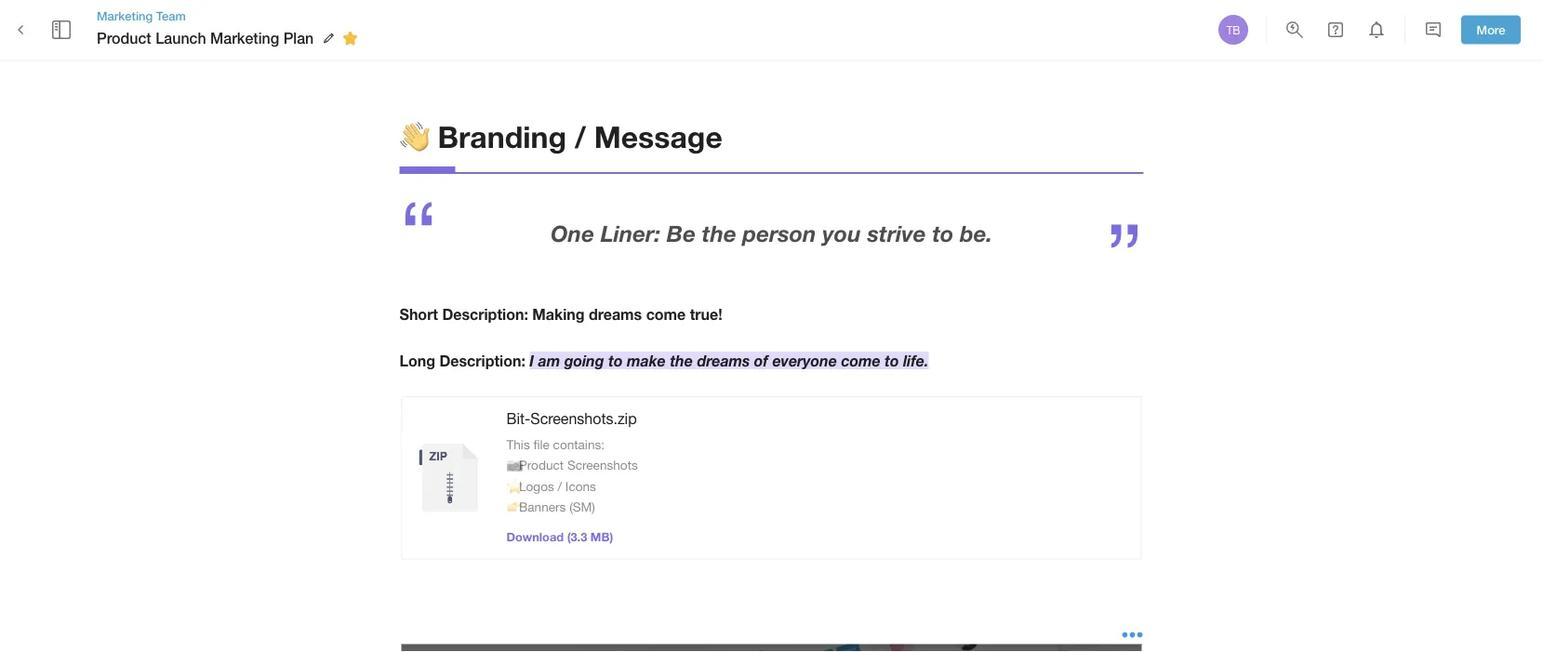 Task type: locate. For each thing, give the bounding box(es) containing it.
to left make
[[608, 352, 623, 369]]

screenshots.zip
[[530, 410, 637, 427]]

be.
[[960, 220, 993, 246]]

to left life. on the bottom right of page
[[885, 352, 899, 369]]

the right make
[[670, 352, 693, 369]]

0 horizontal spatial dreams
[[589, 306, 642, 323]]

contains:
[[553, 437, 605, 452]]

be
[[667, 220, 696, 246]]

0 vertical spatial come
[[646, 306, 686, 323]]

1 vertical spatial dreams
[[697, 352, 750, 369]]

0 vertical spatial marketing
[[97, 8, 153, 23]]

remove favorite image
[[339, 27, 361, 49]]

i
[[530, 352, 534, 369]]

come left the true!
[[646, 306, 686, 323]]

0 horizontal spatial come
[[646, 306, 686, 323]]

short
[[400, 306, 438, 323]]

1 horizontal spatial marketing
[[210, 29, 279, 47]]

1 vertical spatial marketing
[[210, 29, 279, 47]]

mb)
[[590, 529, 613, 544]]

marketing up product at the top left of page
[[97, 8, 153, 23]]

0 vertical spatial description:
[[442, 306, 528, 323]]

team
[[156, 8, 186, 23]]

strive
[[867, 220, 926, 246]]

to
[[932, 220, 954, 246], [608, 352, 623, 369], [885, 352, 899, 369]]

description: left the i
[[439, 352, 525, 369]]

1 horizontal spatial the
[[702, 220, 737, 246]]

going
[[564, 352, 604, 369]]

dreams
[[589, 306, 642, 323], [697, 352, 750, 369]]

marketing team
[[97, 8, 186, 23]]

this file contains: 📷product screenshots ⭐️logos / icons 👉banners (sm)
[[506, 437, 638, 514]]

file
[[533, 437, 550, 452]]

short description: making dreams come true!
[[400, 306, 722, 323]]

2 horizontal spatial to
[[932, 220, 954, 246]]

more
[[1477, 22, 1505, 37]]

dreams up make
[[589, 306, 642, 323]]

marketing down marketing team link at the top of the page
[[210, 29, 279, 47]]

screenshots
[[567, 458, 638, 473]]

tb
[[1226, 23, 1240, 36]]

this
[[506, 437, 530, 452]]

marketing
[[97, 8, 153, 23], [210, 29, 279, 47]]

1 vertical spatial description:
[[439, 352, 525, 369]]

make
[[627, 352, 666, 369]]

to left be.
[[932, 220, 954, 246]]

1 horizontal spatial come
[[841, 352, 880, 369]]

/ left message
[[575, 118, 586, 154]]

the right be
[[702, 220, 737, 246]]

the
[[702, 220, 737, 246], [670, 352, 693, 369]]

branding
[[438, 118, 567, 154]]

0 horizontal spatial the
[[670, 352, 693, 369]]

0 horizontal spatial marketing
[[97, 8, 153, 23]]

👋 branding / message
[[400, 118, 723, 154]]

of
[[754, 352, 768, 369]]

1 horizontal spatial /
[[575, 118, 586, 154]]

come left life. on the bottom right of page
[[841, 352, 880, 369]]

/
[[575, 118, 586, 154], [558, 479, 562, 494]]

1 vertical spatial /
[[558, 479, 562, 494]]

come
[[646, 306, 686, 323], [841, 352, 880, 369]]

plan
[[283, 29, 314, 47]]

message
[[594, 118, 723, 154]]

0 horizontal spatial /
[[558, 479, 562, 494]]

1 vertical spatial come
[[841, 352, 880, 369]]

you
[[823, 220, 861, 246]]

/ left icons
[[558, 479, 562, 494]]

description: right short
[[442, 306, 528, 323]]

dreams left the of at the left of page
[[697, 352, 750, 369]]

icons
[[565, 479, 596, 494]]

liner:
[[601, 220, 661, 246]]

description:
[[442, 306, 528, 323], [439, 352, 525, 369]]

marketing team link
[[97, 7, 364, 24]]



Task type: vqa. For each thing, say whether or not it's contained in the screenshot.
Download (3.3 MB) link
yes



Task type: describe. For each thing, give the bounding box(es) containing it.
long
[[400, 352, 435, 369]]

making
[[532, 306, 585, 323]]

(3.3
[[567, 529, 587, 544]]

👉banners
[[506, 499, 566, 514]]

product
[[97, 29, 151, 47]]

1 horizontal spatial dreams
[[697, 352, 750, 369]]

1 vertical spatial the
[[670, 352, 693, 369]]

marketing inside marketing team link
[[97, 8, 153, 23]]

0 vertical spatial /
[[575, 118, 586, 154]]

download
[[506, 529, 564, 544]]

download (3.3 mb)
[[506, 529, 613, 544]]

person
[[743, 220, 816, 246]]

life.
[[903, 352, 929, 369]]

0 horizontal spatial to
[[608, 352, 623, 369]]

📷product
[[506, 458, 564, 473]]

1 horizontal spatial to
[[885, 352, 899, 369]]

description: for short
[[442, 306, 528, 323]]

0 vertical spatial dreams
[[589, 306, 642, 323]]

/ inside this file contains: 📷product screenshots ⭐️logos / icons 👉banners (sm)
[[558, 479, 562, 494]]

more button
[[1461, 15, 1521, 44]]

⭐️logos
[[506, 479, 554, 494]]

0 vertical spatial the
[[702, 220, 737, 246]]

bit-screenshots.zip
[[506, 410, 637, 427]]

(sm)
[[569, 499, 595, 514]]

long description: i am going to make the dreams of everyone come to life.
[[400, 352, 929, 369]]

one liner: be the person you strive to be.
[[551, 220, 993, 246]]

👋
[[400, 118, 429, 154]]

everyone
[[772, 352, 837, 369]]

launch
[[155, 29, 206, 47]]

product launch marketing plan
[[97, 29, 314, 47]]

true!
[[690, 306, 722, 323]]

one
[[551, 220, 594, 246]]

description: for long
[[439, 352, 525, 369]]

tb button
[[1216, 12, 1251, 47]]

bit-
[[506, 410, 530, 427]]

download (3.3 mb) link
[[506, 529, 613, 544]]

am
[[538, 352, 560, 369]]



